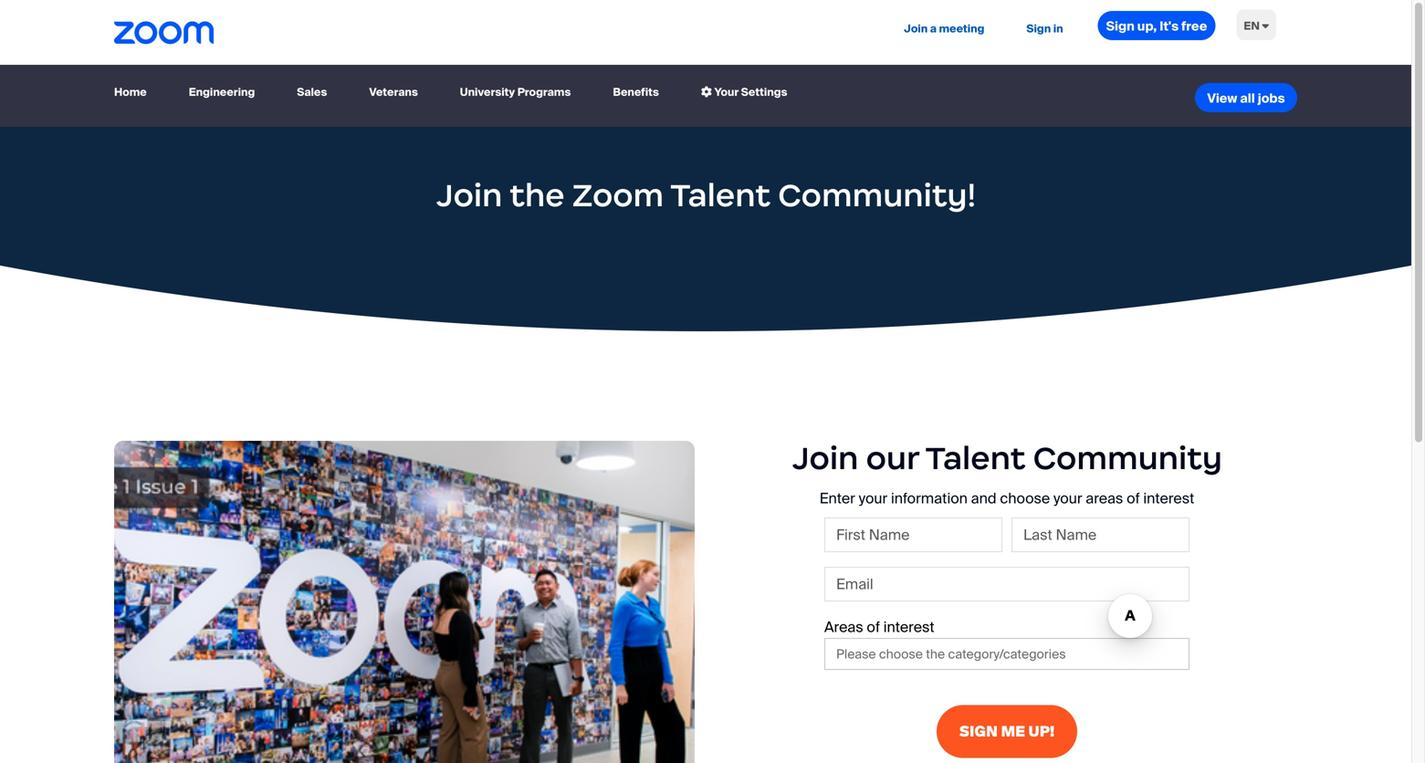 Task type: describe. For each thing, give the bounding box(es) containing it.
join a meeting
[[904, 21, 985, 36]]

in
[[1053, 21, 1063, 36]]

jobs
[[1258, 90, 1285, 107]]

view
[[1207, 90, 1238, 107]]

your settings
[[712, 85, 788, 99]]

en button
[[1229, 0, 1284, 52]]

enter
[[820, 489, 855, 508]]

0 vertical spatial talent
[[671, 175, 771, 215]]

settings
[[741, 85, 788, 99]]

up!
[[1029, 722, 1055, 741]]

community!
[[778, 175, 976, 215]]

sign for sign up, it's free
[[1106, 18, 1135, 35]]

university
[[460, 85, 515, 99]]

join for join a meeting
[[904, 21, 928, 36]]

engineering
[[189, 85, 255, 99]]

sales
[[297, 85, 327, 99]]

engineering link
[[181, 76, 262, 108]]

sign me up! button
[[937, 705, 1078, 758]]

sign for sign in
[[1027, 21, 1051, 36]]

cog image
[[701, 86, 712, 97]]

enter your information and choose your areas of interest
[[820, 489, 1195, 508]]

1 horizontal spatial of
[[1127, 489, 1140, 508]]

benefits link
[[606, 76, 666, 108]]

2 your from the left
[[1054, 489, 1083, 508]]

join a meeting link
[[897, 0, 992, 58]]

sales link
[[290, 76, 334, 108]]

areas of interest
[[825, 618, 935, 637]]

join our talent community
[[792, 438, 1223, 478]]

your
[[714, 85, 739, 99]]

Email email field
[[825, 567, 1190, 602]]

1 horizontal spatial talent
[[926, 438, 1026, 478]]

benefits
[[613, 85, 659, 99]]



Task type: vqa. For each thing, say whether or not it's contained in the screenshot.
a
yes



Task type: locate. For each thing, give the bounding box(es) containing it.
areas
[[825, 618, 863, 637]]

home
[[114, 85, 147, 99]]

1 vertical spatial of
[[867, 618, 880, 637]]

zoom
[[572, 175, 664, 215]]

interest right areas
[[884, 618, 935, 637]]

1 vertical spatial join
[[436, 175, 503, 215]]

your left areas
[[1054, 489, 1083, 508]]

0 horizontal spatial join
[[436, 175, 503, 215]]

join the zoom talent community!
[[436, 175, 976, 215]]

choose
[[1000, 489, 1050, 508]]

sign me up!
[[959, 722, 1055, 741]]

sign inside "sign in" link
[[1027, 21, 1051, 36]]

talent
[[671, 175, 771, 215], [926, 438, 1026, 478]]

2 horizontal spatial sign
[[1106, 18, 1135, 35]]

programs
[[517, 85, 571, 99]]

sign inside sign up, it's free link
[[1106, 18, 1135, 35]]

interest
[[1144, 489, 1195, 508], [884, 618, 935, 637]]

me
[[1001, 722, 1026, 741]]

your
[[859, 489, 888, 508], [1054, 489, 1083, 508]]

veterans
[[369, 85, 418, 99]]

1 horizontal spatial join
[[792, 438, 859, 478]]

sign in link
[[1019, 0, 1071, 58]]

0 vertical spatial join
[[904, 21, 928, 36]]

veterans link
[[362, 76, 425, 108]]

view all jobs
[[1207, 90, 1285, 107]]

sign left up,
[[1106, 18, 1135, 35]]

1 horizontal spatial your
[[1054, 489, 1083, 508]]

the
[[510, 175, 565, 215]]

of
[[1127, 489, 1140, 508], [867, 618, 880, 637]]

sign up, it's free
[[1106, 18, 1208, 35]]

join left a at the right of page
[[904, 21, 928, 36]]

caret down image
[[1262, 20, 1269, 31]]

sign in
[[1027, 21, 1063, 36]]

0 horizontal spatial of
[[867, 618, 880, 637]]

1 horizontal spatial interest
[[1144, 489, 1195, 508]]

all
[[1240, 90, 1255, 107]]

sign left in
[[1027, 21, 1051, 36]]

sign left the "me"
[[959, 722, 998, 741]]

sign up, it's free link
[[1098, 11, 1216, 40]]

university programs link
[[453, 76, 578, 108]]

2 horizontal spatial join
[[904, 21, 928, 36]]

sign for sign me up!
[[959, 722, 998, 741]]

0 horizontal spatial sign
[[959, 722, 998, 741]]

university programs
[[460, 85, 571, 99]]

join up enter
[[792, 438, 859, 478]]

join for join the zoom talent community!
[[436, 175, 503, 215]]

1 vertical spatial talent
[[926, 438, 1026, 478]]

0 vertical spatial interest
[[1144, 489, 1195, 508]]

join for join our talent community
[[792, 438, 859, 478]]

home link
[[114, 76, 154, 108]]

0 horizontal spatial interest
[[884, 618, 935, 637]]

up,
[[1138, 18, 1157, 35]]

1 horizontal spatial sign
[[1027, 21, 1051, 36]]

join
[[904, 21, 928, 36], [436, 175, 503, 215], [792, 438, 859, 478]]

1 vertical spatial interest
[[884, 618, 935, 637]]

information
[[891, 489, 968, 508]]

2 vertical spatial join
[[792, 438, 859, 478]]

our
[[866, 438, 919, 478]]

your settings link
[[694, 76, 795, 108]]

join left the
[[436, 175, 503, 215]]

interest down community
[[1144, 489, 1195, 508]]

free
[[1182, 18, 1208, 35]]

community
[[1033, 438, 1223, 478]]

Last Name text field
[[1012, 518, 1190, 552]]

sign inside sign me up! button
[[959, 722, 998, 741]]

meeting
[[939, 21, 985, 36]]

0 vertical spatial of
[[1127, 489, 1140, 508]]

and
[[971, 489, 997, 508]]

en
[[1244, 19, 1260, 33]]

1 your from the left
[[859, 489, 888, 508]]

0 horizontal spatial talent
[[671, 175, 771, 215]]

your right enter
[[859, 489, 888, 508]]

a
[[930, 21, 937, 36]]

First Name text field
[[825, 518, 1003, 552]]

areas
[[1086, 489, 1123, 508]]

it's
[[1160, 18, 1179, 35]]

view all jobs link
[[1195, 83, 1298, 112]]

sign
[[1106, 18, 1135, 35], [1027, 21, 1051, 36], [959, 722, 998, 741]]

0 horizontal spatial your
[[859, 489, 888, 508]]



